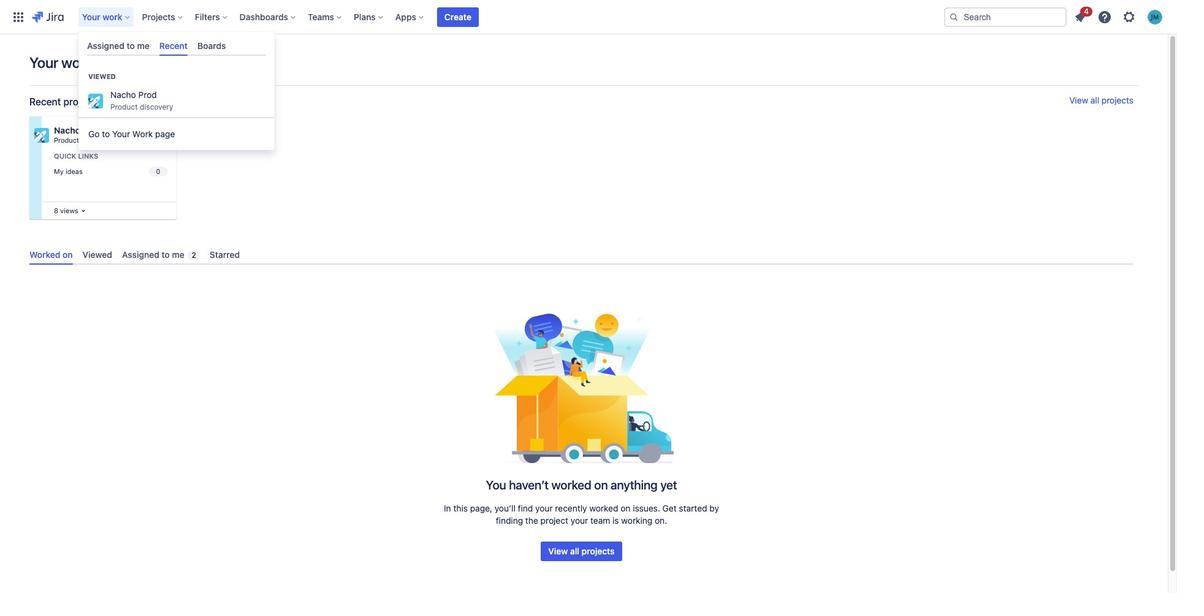 Task type: describe. For each thing, give the bounding box(es) containing it.
viewed heading
[[79, 72, 275, 82]]

recent for recent projects
[[29, 96, 61, 107]]

ideas
[[66, 167, 83, 175]]

help image
[[1098, 10, 1113, 24]]

page
[[155, 129, 175, 139]]

boards
[[198, 40, 226, 51]]

view inside "button group" group
[[549, 547, 568, 557]]

team
[[591, 516, 610, 527]]

product for nacho prod product discovery
[[54, 136, 79, 144]]

quick
[[54, 152, 76, 160]]

go to your work page link
[[79, 122, 275, 147]]

project
[[541, 516, 569, 527]]

nacho prod product discovery
[[110, 90, 173, 112]]

started
[[679, 504, 707, 514]]

dashboards
[[240, 11, 288, 22]]

1 vertical spatial view all projects link
[[541, 542, 622, 562]]

0 vertical spatial your
[[536, 504, 553, 514]]

1 vertical spatial your work
[[29, 54, 93, 71]]

views
[[60, 207, 78, 215]]

2 horizontal spatial your
[[112, 129, 130, 139]]

issues.
[[633, 504, 660, 514]]

your profile and settings image
[[1148, 10, 1163, 24]]

the
[[526, 516, 538, 527]]

create
[[445, 11, 472, 22]]

viewed inside tab list
[[83, 250, 112, 260]]

your work button
[[78, 7, 135, 27]]

my
[[54, 167, 64, 175]]

8 views
[[54, 207, 78, 215]]

go to your work page
[[88, 129, 175, 139]]

go
[[88, 129, 100, 139]]

0 vertical spatial view all projects
[[1070, 95, 1134, 105]]

starred
[[210, 250, 240, 260]]

nacho for nacho prod product discovery
[[54, 125, 80, 136]]

work
[[132, 129, 153, 139]]

working
[[622, 516, 653, 527]]

in
[[444, 504, 451, 514]]

worked
[[29, 250, 60, 260]]

plans button
[[350, 7, 388, 27]]

1 vertical spatial assigned to me
[[122, 250, 185, 260]]

get
[[663, 504, 677, 514]]

0 vertical spatial all
[[1091, 95, 1100, 105]]

0 vertical spatial worked
[[552, 479, 592, 493]]

haven't
[[509, 479, 549, 493]]

1 horizontal spatial view all projects link
[[1070, 95, 1134, 108]]

1 vertical spatial me
[[172, 250, 185, 260]]

2 horizontal spatial projects
[[1102, 95, 1134, 105]]

tab list containing assigned to me
[[82, 36, 271, 56]]

yet
[[661, 479, 677, 493]]

notifications image
[[1073, 10, 1088, 24]]

nacho for nacho prod product discovery
[[110, 90, 136, 100]]

recent for recent
[[159, 40, 188, 51]]

search image
[[949, 12, 959, 22]]

projects inside "button group" group
[[582, 547, 615, 557]]

my ideas link
[[52, 165, 169, 179]]

8
[[54, 207, 58, 215]]

teams
[[308, 11, 334, 22]]

view all projects inside "button group" group
[[549, 547, 615, 557]]

you'll
[[495, 504, 516, 514]]

links
[[78, 152, 98, 160]]

create button
[[437, 7, 479, 27]]

tab list containing worked on
[[25, 245, 1139, 265]]

1 horizontal spatial view
[[1070, 95, 1089, 105]]

0 horizontal spatial projects
[[63, 96, 100, 107]]

product for nacho prod product discovery
[[110, 103, 138, 112]]

1 vertical spatial work
[[61, 54, 93, 71]]

filters
[[195, 11, 220, 22]]



Task type: vqa. For each thing, say whether or not it's contained in the screenshot.
topmost me
yes



Task type: locate. For each thing, give the bounding box(es) containing it.
0 vertical spatial recent
[[159, 40, 188, 51]]

1 vertical spatial product
[[54, 136, 79, 144]]

1 vertical spatial your
[[571, 516, 588, 527]]

0 horizontal spatial prod
[[83, 125, 102, 136]]

to for go to your work page link
[[102, 129, 110, 139]]

0 vertical spatial work
[[103, 11, 122, 22]]

button group group
[[541, 542, 622, 562]]

1 vertical spatial nacho
[[54, 125, 80, 136]]

viewed down board image
[[83, 250, 112, 260]]

Search field
[[945, 7, 1067, 27]]

to
[[127, 40, 135, 51], [102, 129, 110, 139], [162, 250, 170, 260]]

view
[[1070, 95, 1089, 105], [549, 547, 568, 557]]

1 vertical spatial prod
[[83, 125, 102, 136]]

2 horizontal spatial on
[[621, 504, 631, 514]]

nacho inside nacho prod product discovery
[[110, 90, 136, 100]]

tab list
[[82, 36, 271, 56], [25, 245, 1139, 265]]

0 horizontal spatial product
[[54, 136, 79, 144]]

0 vertical spatial me
[[137, 40, 150, 51]]

1 vertical spatial to
[[102, 129, 110, 139]]

your inside popup button
[[82, 11, 100, 22]]

in this page, you'll find your recently worked on issues. get started by finding the project your team is working on.
[[444, 504, 719, 527]]

work inside popup button
[[103, 11, 122, 22]]

worked inside the in this page, you'll find your recently worked on issues. get started by finding the project your team is working on.
[[590, 504, 619, 514]]

1 vertical spatial viewed
[[83, 250, 112, 260]]

8 views button
[[52, 204, 88, 218]]

recent up nacho prod product discovery
[[29, 96, 61, 107]]

assigned to me
[[87, 40, 150, 51], [122, 250, 185, 260]]

your up project
[[536, 504, 553, 514]]

1 horizontal spatial prod
[[138, 90, 157, 100]]

recent inside tab list
[[159, 40, 188, 51]]

4
[[1085, 6, 1089, 16]]

filters button
[[191, 7, 232, 27]]

recent projects
[[29, 96, 100, 107]]

0 horizontal spatial nacho
[[54, 125, 80, 136]]

2 vertical spatial on
[[621, 504, 631, 514]]

1 horizontal spatial all
[[1091, 95, 1100, 105]]

1 horizontal spatial nacho
[[110, 90, 136, 100]]

view all projects
[[1070, 95, 1134, 105], [549, 547, 615, 557]]

finding
[[496, 516, 523, 527]]

0 vertical spatial viewed
[[88, 72, 116, 80]]

recent
[[159, 40, 188, 51], [29, 96, 61, 107]]

viewed up recent projects
[[88, 72, 116, 80]]

1 horizontal spatial to
[[127, 40, 135, 51]]

product inside nacho prod product discovery
[[54, 136, 79, 144]]

appswitcher icon image
[[11, 10, 26, 24]]

nacho up quick
[[54, 125, 80, 136]]

prod for nacho prod product discovery
[[138, 90, 157, 100]]

0 horizontal spatial view all projects link
[[541, 542, 622, 562]]

1 vertical spatial recent
[[29, 96, 61, 107]]

nacho up go to your work page
[[110, 90, 136, 100]]

to right go
[[102, 129, 110, 139]]

jira image
[[32, 10, 64, 24], [32, 10, 64, 24]]

1 horizontal spatial on
[[594, 479, 608, 493]]

your work left projects
[[82, 11, 122, 22]]

viewed
[[88, 72, 116, 80], [83, 250, 112, 260]]

to left 2
[[162, 250, 170, 260]]

1 horizontal spatial your
[[571, 516, 588, 527]]

worked up recently
[[552, 479, 592, 493]]

1 vertical spatial view all projects
[[549, 547, 615, 557]]

assigned to me left 2
[[122, 250, 185, 260]]

your
[[536, 504, 553, 514], [571, 516, 588, 527]]

nacho prod product discovery
[[54, 125, 112, 144]]

0 vertical spatial product
[[110, 103, 138, 112]]

apps
[[396, 11, 416, 22]]

1 horizontal spatial me
[[172, 250, 185, 260]]

find
[[518, 504, 533, 514]]

0 horizontal spatial your
[[29, 54, 58, 71]]

viewed inside heading
[[88, 72, 116, 80]]

primary element
[[7, 0, 935, 34]]

0 vertical spatial view
[[1070, 95, 1089, 105]]

1 horizontal spatial view all projects
[[1070, 95, 1134, 105]]

product
[[110, 103, 138, 112], [54, 136, 79, 144]]

0 horizontal spatial to
[[102, 129, 110, 139]]

me left 2
[[172, 250, 185, 260]]

1 horizontal spatial projects
[[582, 547, 615, 557]]

on
[[63, 250, 73, 260], [594, 479, 608, 493], [621, 504, 631, 514]]

0 vertical spatial on
[[63, 250, 73, 260]]

1 vertical spatial all
[[570, 547, 580, 557]]

1 vertical spatial view
[[549, 547, 568, 557]]

page,
[[470, 504, 493, 514]]

by
[[710, 504, 719, 514]]

anything
[[611, 479, 658, 493]]

all
[[1091, 95, 1100, 105], [570, 547, 580, 557]]

work left projects
[[103, 11, 122, 22]]

2 vertical spatial your
[[112, 129, 130, 139]]

0 horizontal spatial work
[[61, 54, 93, 71]]

0 horizontal spatial recent
[[29, 96, 61, 107]]

product inside nacho prod product discovery
[[110, 103, 138, 112]]

1 horizontal spatial work
[[103, 11, 122, 22]]

all inside "button group" group
[[570, 547, 580, 557]]

discovery
[[81, 136, 112, 144]]

you
[[486, 479, 506, 493]]

to for tab list containing assigned to me
[[127, 40, 135, 51]]

0 horizontal spatial view
[[549, 547, 568, 557]]

settings image
[[1122, 10, 1137, 24]]

my ideas
[[54, 167, 83, 175]]

your work up recent projects
[[29, 54, 93, 71]]

work
[[103, 11, 122, 22], [61, 54, 93, 71]]

prod inside nacho prod product discovery
[[138, 90, 157, 100]]

is
[[613, 516, 619, 527]]

on.
[[655, 516, 667, 527]]

your work inside popup button
[[82, 11, 122, 22]]

nacho inside nacho prod product discovery
[[54, 125, 80, 136]]

view all projects link
[[1070, 95, 1134, 108], [541, 542, 622, 562]]

on left anything
[[594, 479, 608, 493]]

0 horizontal spatial view all projects
[[549, 547, 615, 557]]

2
[[192, 251, 196, 260]]

assigned
[[87, 40, 124, 51], [122, 250, 159, 260]]

assigned to me down your work popup button at the left top of page
[[87, 40, 150, 51]]

0 vertical spatial assigned to me
[[87, 40, 150, 51]]

prod for nacho prod product discovery
[[83, 125, 102, 136]]

your work
[[82, 11, 122, 22], [29, 54, 93, 71]]

worked
[[552, 479, 592, 493], [590, 504, 619, 514]]

banner containing your work
[[0, 0, 1178, 34]]

worked up team
[[590, 504, 619, 514]]

me
[[137, 40, 150, 51], [172, 250, 185, 260]]

0 vertical spatial to
[[127, 40, 135, 51]]

recent down the projects dropdown button
[[159, 40, 188, 51]]

on inside the in this page, you'll find your recently worked on issues. get started by finding the project your team is working on.
[[621, 504, 631, 514]]

recently
[[555, 504, 587, 514]]

apps button
[[392, 7, 429, 27]]

1 vertical spatial assigned
[[122, 250, 159, 260]]

1 vertical spatial your
[[29, 54, 58, 71]]

to down your work popup button at the left top of page
[[127, 40, 135, 51]]

on inside tab list
[[63, 250, 73, 260]]

assigned left 2
[[122, 250, 159, 260]]

quick links
[[54, 152, 98, 160]]

0 vertical spatial view all projects link
[[1070, 95, 1134, 108]]

worked on
[[29, 250, 73, 260]]

product up go to your work page
[[110, 103, 138, 112]]

2 vertical spatial to
[[162, 250, 170, 260]]

0 horizontal spatial on
[[63, 250, 73, 260]]

0 vertical spatial your work
[[82, 11, 122, 22]]

0 vertical spatial tab list
[[82, 36, 271, 56]]

you haven't worked on anything yet
[[486, 479, 677, 493]]

discovery
[[140, 103, 173, 112]]

me down projects
[[137, 40, 150, 51]]

product up quick
[[54, 136, 79, 144]]

0 vertical spatial assigned
[[87, 40, 124, 51]]

0 vertical spatial prod
[[138, 90, 157, 100]]

prod
[[138, 90, 157, 100], [83, 125, 102, 136]]

prod inside nacho prod product discovery
[[83, 125, 102, 136]]

1 horizontal spatial recent
[[159, 40, 188, 51]]

dashboards button
[[236, 7, 301, 27]]

0 vertical spatial nacho
[[110, 90, 136, 100]]

0 horizontal spatial all
[[570, 547, 580, 557]]

banner
[[0, 0, 1178, 34]]

your
[[82, 11, 100, 22], [29, 54, 58, 71], [112, 129, 130, 139]]

0 vertical spatial your
[[82, 11, 100, 22]]

projects button
[[138, 7, 188, 27]]

your down recently
[[571, 516, 588, 527]]

1 vertical spatial worked
[[590, 504, 619, 514]]

projects
[[142, 11, 175, 22]]

board image
[[78, 206, 88, 216]]

0 horizontal spatial me
[[137, 40, 150, 51]]

this
[[454, 504, 468, 514]]

1 vertical spatial tab list
[[25, 245, 1139, 265]]

2 horizontal spatial to
[[162, 250, 170, 260]]

plans
[[354, 11, 376, 22]]

1 horizontal spatial product
[[110, 103, 138, 112]]

teams button
[[304, 7, 347, 27]]

work up recent projects
[[61, 54, 93, 71]]

projects
[[1102, 95, 1134, 105], [63, 96, 100, 107], [582, 547, 615, 557]]

assigned down your work popup button at the left top of page
[[87, 40, 124, 51]]

1 vertical spatial on
[[594, 479, 608, 493]]

0 horizontal spatial your
[[536, 504, 553, 514]]

on right worked
[[63, 250, 73, 260]]

1 horizontal spatial your
[[82, 11, 100, 22]]

on up working
[[621, 504, 631, 514]]

nacho
[[110, 90, 136, 100], [54, 125, 80, 136]]



